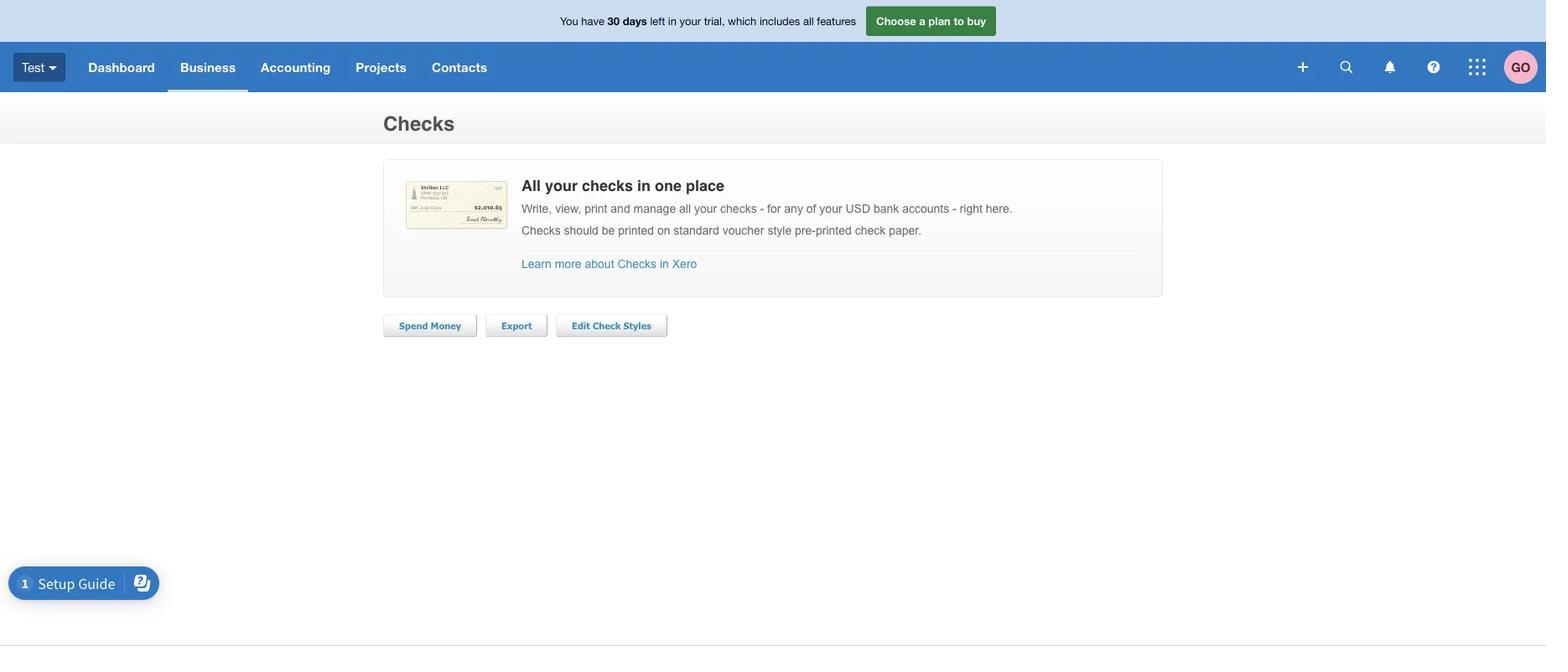 Task type: vqa. For each thing, say whether or not it's contained in the screenshot.
days
yes



Task type: locate. For each thing, give the bounding box(es) containing it.
dashboard link
[[76, 42, 168, 92]]

0 horizontal spatial -
[[760, 203, 764, 216]]

2 vertical spatial checks
[[618, 258, 657, 271]]

your down place
[[694, 203, 717, 216]]

in left one
[[637, 177, 651, 194]]

place
[[686, 177, 725, 194]]

your up view,
[[545, 177, 578, 194]]

of
[[807, 203, 816, 216]]

- left "right" on the right top
[[953, 203, 957, 216]]

export
[[501, 320, 532, 331]]

0 horizontal spatial printed
[[618, 224, 654, 237]]

checks right about
[[618, 258, 657, 271]]

-
[[760, 203, 764, 216], [953, 203, 957, 216]]

2 printed from the left
[[816, 224, 852, 237]]

2 horizontal spatial checks
[[618, 258, 657, 271]]

all
[[803, 14, 814, 27], [679, 203, 691, 216]]

1 horizontal spatial checks
[[720, 203, 757, 216]]

banner
[[0, 0, 1546, 92]]

should
[[564, 224, 599, 237]]

1 horizontal spatial -
[[953, 203, 957, 216]]

2 horizontal spatial svg image
[[1385, 61, 1396, 73]]

navigation
[[76, 42, 1286, 92]]

checks up voucher
[[720, 203, 757, 216]]

printed down the of
[[816, 224, 852, 237]]

voucher
[[723, 224, 764, 237]]

test button
[[0, 42, 76, 92]]

1 horizontal spatial all
[[803, 14, 814, 27]]

export link
[[486, 314, 548, 338]]

0 vertical spatial checks
[[383, 112, 455, 135]]

more
[[555, 258, 582, 271]]

to
[[954, 14, 964, 27]]

here.
[[986, 203, 1013, 216]]

all
[[522, 177, 541, 194]]

1 vertical spatial checks
[[522, 224, 561, 237]]

1 horizontal spatial svg image
[[1428, 61, 1440, 73]]

in right 'left'
[[668, 14, 677, 27]]

print
[[585, 203, 607, 216]]

1 vertical spatial checks
[[720, 203, 757, 216]]

styles
[[623, 320, 651, 331]]

1 horizontal spatial printed
[[816, 224, 852, 237]]

in inside banner
[[668, 14, 677, 27]]

features
[[817, 14, 856, 27]]

0 horizontal spatial svg image
[[49, 66, 57, 70]]

checks up print
[[582, 177, 633, 194]]

2 vertical spatial in
[[660, 258, 669, 271]]

buy
[[967, 14, 986, 27]]

you have 30 days left in your trial, which includes all features
[[560, 14, 856, 27]]

0 vertical spatial in
[[668, 14, 677, 27]]

checks down projects dropdown button
[[383, 112, 455, 135]]

projects button
[[343, 42, 419, 92]]

which
[[728, 14, 757, 27]]

in left xero at the left top
[[660, 258, 669, 271]]

projects
[[356, 60, 407, 75]]

- left for
[[760, 203, 764, 216]]

0 vertical spatial all
[[803, 14, 814, 27]]

all inside all your checks in one place write, view, print and manage all your checks - for any of your usd bank accounts - right here.
[[679, 203, 691, 216]]

0 horizontal spatial checks
[[582, 177, 633, 194]]

money
[[431, 320, 461, 331]]

checks
[[383, 112, 455, 135], [522, 224, 561, 237], [618, 258, 657, 271]]

your
[[680, 14, 701, 27], [545, 177, 578, 194], [694, 203, 717, 216], [820, 203, 842, 216]]

printed
[[618, 224, 654, 237], [816, 224, 852, 237]]

30
[[608, 14, 620, 27]]

spend money
[[399, 320, 461, 331]]

all your checks in one place write, view, print and manage all your checks - for any of your usd bank accounts - right here.
[[522, 177, 1013, 216]]

your left trial,
[[680, 14, 701, 27]]

bank
[[874, 203, 899, 216]]

0 horizontal spatial checks
[[383, 112, 455, 135]]

edit check styles
[[572, 320, 651, 331]]

checks for checks should be printed on standard voucher style pre-printed check paper.
[[522, 224, 561, 237]]

all up 'standard'
[[679, 203, 691, 216]]

checks for checks
[[383, 112, 455, 135]]

edit check styles link
[[556, 314, 667, 338]]

checks down write,
[[522, 224, 561, 237]]

a
[[919, 14, 926, 27]]

view,
[[555, 203, 581, 216]]

plan
[[929, 14, 951, 27]]

learn more about checks in xero link
[[522, 258, 697, 271]]

usd
[[846, 203, 870, 216]]

svg image
[[1340, 61, 1353, 73], [1385, 61, 1396, 73], [49, 66, 57, 70]]

accounts
[[902, 203, 949, 216]]

go button
[[1504, 42, 1546, 92]]

all left the "features"
[[803, 14, 814, 27]]

printed down "and"
[[618, 224, 654, 237]]

in
[[668, 14, 677, 27], [637, 177, 651, 194], [660, 258, 669, 271]]

svg image
[[1469, 59, 1486, 75], [1428, 61, 1440, 73], [1298, 62, 1308, 72]]

write,
[[522, 203, 552, 216]]

checks
[[582, 177, 633, 194], [720, 203, 757, 216]]

0 horizontal spatial svg image
[[1298, 62, 1308, 72]]

edit
[[572, 320, 590, 331]]

0 horizontal spatial all
[[679, 203, 691, 216]]

spend
[[399, 320, 428, 331]]

1 vertical spatial all
[[679, 203, 691, 216]]

1 vertical spatial in
[[637, 177, 651, 194]]

1 horizontal spatial checks
[[522, 224, 561, 237]]

manage
[[634, 203, 676, 216]]



Task type: describe. For each thing, give the bounding box(es) containing it.
2 - from the left
[[953, 203, 957, 216]]

1 - from the left
[[760, 203, 764, 216]]

in inside all your checks in one place write, view, print and manage all your checks - for any of your usd bank accounts - right here.
[[637, 177, 651, 194]]

accounting
[[261, 60, 331, 75]]

days
[[623, 14, 647, 27]]

business
[[180, 60, 236, 75]]

your inside banner
[[680, 14, 701, 27]]

for
[[767, 203, 781, 216]]

all inside banner
[[803, 14, 814, 27]]

on
[[657, 224, 670, 237]]

and
[[611, 203, 630, 216]]

any
[[784, 203, 803, 216]]

spend money link
[[383, 314, 477, 338]]

about
[[585, 258, 614, 271]]

contacts button
[[419, 42, 500, 92]]

0 vertical spatial checks
[[582, 177, 633, 194]]

contacts
[[432, 60, 487, 75]]

learn more about checks in xero
[[522, 258, 697, 271]]

navigation containing dashboard
[[76, 42, 1286, 92]]

right
[[960, 203, 983, 216]]

trial,
[[704, 14, 725, 27]]

have
[[581, 14, 605, 27]]

check
[[855, 224, 886, 237]]

banner containing dashboard
[[0, 0, 1546, 92]]

one
[[655, 177, 682, 194]]

pre-
[[795, 224, 816, 237]]

check
[[593, 320, 621, 331]]

1 horizontal spatial svg image
[[1340, 61, 1353, 73]]

accounting button
[[248, 42, 343, 92]]

test
[[22, 60, 45, 74]]

be
[[602, 224, 615, 237]]

business button
[[168, 42, 248, 92]]

svg image inside test popup button
[[49, 66, 57, 70]]

you
[[560, 14, 578, 27]]

1 printed from the left
[[618, 224, 654, 237]]

learn
[[522, 258, 552, 271]]

standard
[[674, 224, 719, 237]]

checks should be printed on standard voucher style pre-printed check paper.
[[522, 224, 922, 237]]

2 horizontal spatial svg image
[[1469, 59, 1486, 75]]

dashboard
[[88, 60, 155, 75]]

xero
[[672, 258, 697, 271]]

go
[[1511, 60, 1531, 75]]

paper.
[[889, 224, 922, 237]]

left
[[650, 14, 665, 27]]

choose
[[876, 14, 916, 27]]

your right the of
[[820, 203, 842, 216]]

style
[[768, 224, 792, 237]]

choose a plan to buy
[[876, 14, 986, 27]]

includes
[[760, 14, 800, 27]]



